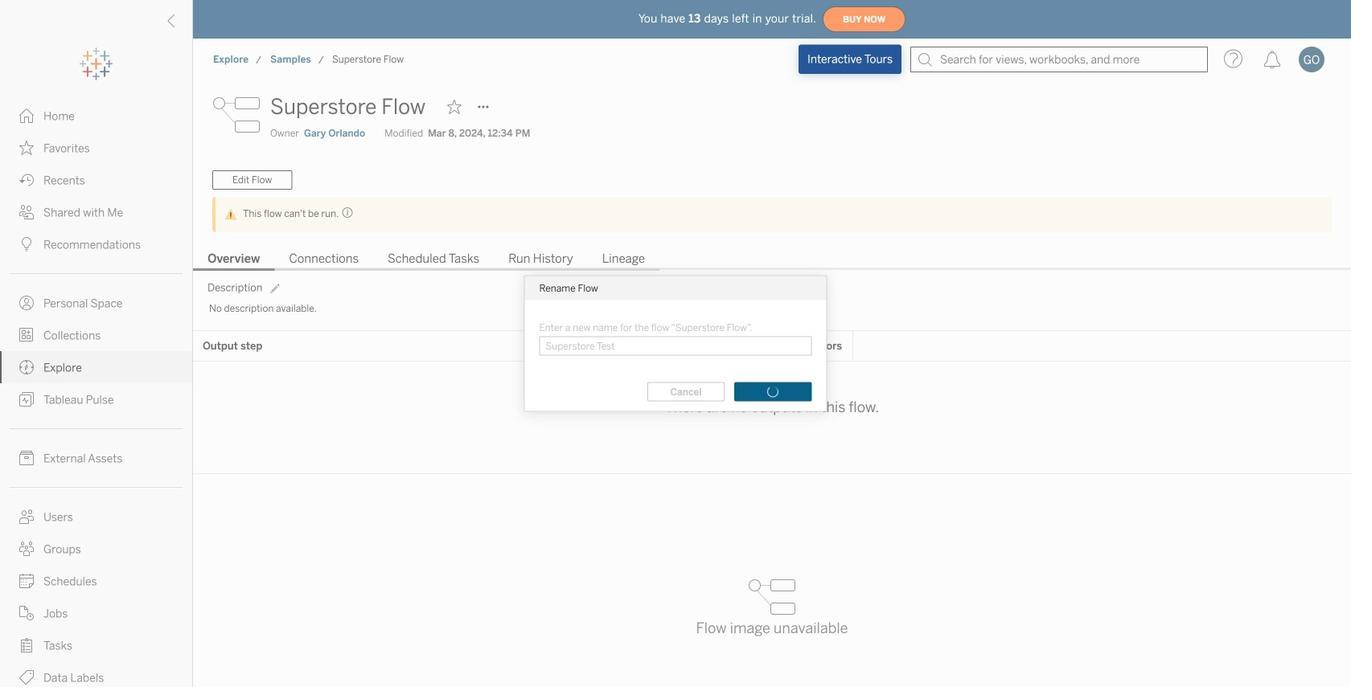 Task type: describe. For each thing, give the bounding box(es) containing it.
flow run requirements:
the flow must have at least one output step. image
[[339, 207, 353, 219]]

rename flow dialog
[[525, 276, 827, 412]]

main navigation. press the up and down arrow keys to access links. element
[[0, 100, 192, 688]]

navigation panel element
[[0, 48, 192, 688]]



Task type: vqa. For each thing, say whether or not it's contained in the screenshot.
the rightmost DATA
no



Task type: locate. For each thing, give the bounding box(es) containing it.
none text field inside rename flow dialog
[[539, 337, 812, 356]]

flow image
[[212, 91, 261, 139]]

sub-spaces tab list
[[193, 250, 1352, 271]]

None text field
[[539, 337, 812, 356]]

main content
[[193, 80, 1352, 688]]



